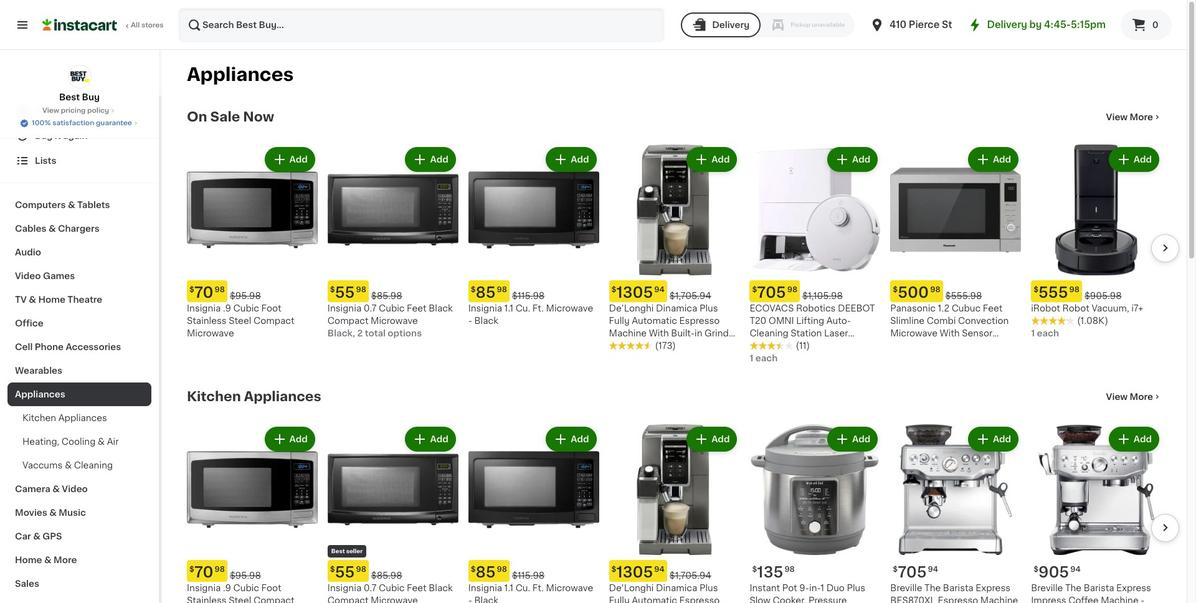 Task type: vqa. For each thing, say whether or not it's contained in the screenshot.


Task type: locate. For each thing, give the bounding box(es) containing it.
$ inside $ 500 98
[[893, 286, 898, 293]]

black inside the $ 55 98 $85.98 insignia 0.7 cubic feet black compact microwave black, 2 total options
[[429, 304, 453, 313]]

1 de'longhi from the top
[[609, 304, 654, 313]]

1 horizontal spatial the
[[1066, 584, 1082, 592]]

home down video games
[[38, 295, 65, 304]]

2 .9 from the top
[[223, 584, 231, 592]]

55
[[335, 285, 355, 300], [335, 565, 355, 579]]

0 horizontal spatial with
[[649, 329, 669, 338]]

94 inside $ 1305 94
[[655, 566, 665, 573]]

1 0.7 from the top
[[364, 304, 377, 313]]

1 vertical spatial best
[[331, 548, 345, 554]]

2 fully from the top
[[609, 596, 630, 603]]

705 up the bes870xl
[[898, 565, 927, 579]]

robot down "advanced"
[[798, 354, 825, 363]]

all
[[131, 22, 140, 29]]

0 horizontal spatial 1
[[750, 354, 754, 363]]

$55.98 original price: $85.98 element
[[328, 280, 458, 302], [328, 560, 458, 582]]

& left tablets
[[68, 201, 75, 209]]

0 horizontal spatial kitchen appliances link
[[7, 406, 151, 430]]

insignia 1.1 cu. ft. microwave - black for kitchen appliances
[[468, 584, 593, 603]]

0 vertical spatial stainless
[[187, 316, 227, 325]]

kitchen appliances
[[187, 390, 321, 403], [22, 414, 107, 423]]

0 horizontal spatial video
[[15, 272, 41, 280]]

1 vertical spatial fully
[[609, 596, 630, 603]]

2 $55.98 original price: $85.98 element from the top
[[328, 560, 458, 582]]

2 $95.98 from the top
[[230, 571, 261, 580]]

94 up de'longhi dinamica plus fully automatic espress
[[655, 566, 665, 573]]

905
[[1039, 565, 1070, 579]]

plus inside de'longhi dinamica plus fully automatic espress
[[700, 584, 718, 592]]

1 foot from the top
[[262, 304, 282, 313]]

55 for insignia 0.7 cubic feet black compact microwave
[[335, 285, 355, 300]]

& down heating, cooling & air
[[65, 461, 72, 470]]

0.7 inside insignia 0.7 cubic feet black compact microwave
[[364, 584, 377, 592]]

85 for on sale now
[[476, 285, 496, 300]]

product group containing 905
[[1031, 424, 1162, 603]]

2 with from the left
[[940, 329, 960, 338]]

1 $85.98 from the top
[[371, 292, 402, 300]]

1305 up de'longhi dinamica plus fully automatic espress
[[617, 565, 653, 579]]

98 inside $ 70 98 $95.98 insignia .9 cubic foot stainless steel compact microwave
[[215, 286, 225, 293]]

100%
[[32, 120, 51, 127]]

$55.98 original price: $85.98 element for on sale now
[[328, 280, 458, 302]]

2 express from the left
[[1117, 584, 1152, 592]]

1 vertical spatial $55.98 original price: $85.98 element
[[328, 560, 458, 582]]

1 stainless from the top
[[187, 316, 227, 325]]

satisfaction
[[52, 120, 94, 127]]

0 horizontal spatial 705
[[757, 285, 786, 300]]

2 de'longhi from the top
[[609, 584, 654, 592]]

1 left duo
[[821, 584, 825, 592]]

breville up the bes870xl
[[891, 584, 923, 592]]

1 vertical spatial each
[[756, 354, 778, 363]]

fully up titanium
[[609, 317, 630, 325]]

breville up impress on the bottom of the page
[[1031, 584, 1063, 592]]

best buy logo image
[[68, 65, 91, 88]]

vacuum,
[[1092, 304, 1130, 313]]

0 vertical spatial item carousel region
[[170, 140, 1180, 375]]

1 horizontal spatial cleaning
[[750, 329, 789, 338]]

0 vertical spatial $1,305.94 original price: $1,705.94 element
[[609, 280, 740, 302]]

2 1305 from the top
[[617, 565, 653, 579]]

1 vertical spatial buy
[[35, 131, 53, 140]]

0 vertical spatial best
[[59, 93, 80, 102]]

1 dinamica from the top
[[656, 304, 698, 313]]

insignia inside the insignia .9 cubic foot stainless steel compac
[[187, 584, 221, 592]]

1 for 705
[[750, 354, 754, 363]]

$115.98 for on sale now
[[512, 292, 545, 300]]

service type group
[[681, 12, 855, 37]]

2 85 from the top
[[476, 565, 496, 579]]

lists link
[[7, 148, 151, 173]]

best left seller
[[331, 548, 345, 554]]

0 horizontal spatial barista
[[943, 584, 974, 592]]

$ inside the $ 705 98
[[752, 286, 757, 293]]

dinamica up built-
[[656, 304, 698, 313]]

$1,705.94 up built-
[[670, 292, 711, 300]]

the inside breville the barista express impress coffee machine
[[1066, 584, 1082, 592]]

1 steel from the top
[[229, 316, 251, 325]]

0 vertical spatial $85.98
[[371, 292, 402, 300]]

steel inside $ 70 98 $95.98 insignia .9 cubic foot stainless steel compact microwave
[[229, 316, 251, 325]]

70
[[194, 285, 213, 300], [194, 565, 213, 579]]

appliances link
[[7, 383, 151, 406]]

2 item carousel region from the top
[[170, 419, 1180, 603]]

plus right duo
[[847, 584, 866, 592]]

1 vertical spatial 1
[[750, 354, 754, 363]]

2 55 from the top
[[335, 565, 355, 579]]

item carousel region
[[170, 140, 1180, 375], [170, 419, 1180, 603]]

1 vertical spatial cleaning
[[74, 461, 113, 470]]

$
[[189, 286, 194, 293], [330, 286, 335, 293], [471, 286, 476, 293], [612, 286, 617, 293], [752, 286, 757, 293], [893, 286, 898, 293], [1034, 286, 1039, 293], [189, 566, 194, 573], [330, 566, 335, 573], [471, 566, 476, 573], [612, 566, 617, 573], [752, 566, 757, 573], [893, 566, 898, 573], [1034, 566, 1039, 573]]

0 vertical spatial each
[[1037, 329, 1059, 338]]

94 inside $ 905 94
[[1071, 566, 1081, 573]]

None search field
[[178, 7, 665, 42]]

buy up 'policy'
[[82, 93, 100, 102]]

0 vertical spatial de'longhi
[[609, 304, 654, 313]]

1 vertical spatial 85
[[476, 565, 496, 579]]

0 vertical spatial foot
[[262, 304, 282, 313]]

2 $1,705.94 from the top
[[670, 571, 711, 580]]

55 inside the $ 55 98 $85.98 insignia 0.7 cubic feet black compact microwave black, 2 total options
[[335, 285, 355, 300]]

1 down irobot
[[1031, 329, 1035, 338]]

0 vertical spatial $95.98
[[230, 292, 261, 300]]

each inside product group
[[1037, 329, 1059, 338]]

705 up ecovacs
[[757, 285, 786, 300]]

breville for 705
[[891, 584, 923, 592]]

cubic
[[233, 304, 259, 313], [379, 304, 405, 313], [233, 584, 259, 592], [379, 584, 405, 592]]

$70.98 original price: $95.98 element
[[187, 280, 318, 302], [187, 560, 318, 582]]

all stores
[[131, 22, 164, 29]]

the inside breville the barista express bes870xl espresso machin
[[925, 584, 941, 592]]

cleaning inside 'ecovacs robotics deebot t20 omni lifting auto- cleaning station laser mapping advanced obstacle avoidance robot vacuum & mop - white'
[[750, 329, 789, 338]]

1 vertical spatial view more
[[1107, 393, 1154, 401]]

0 vertical spatial machine
[[609, 329, 647, 338]]

espresso up in
[[680, 317, 720, 325]]

1305 inside $ 1305 94 $1,705.94 de'longhi dinamica plus fully automatic espresso machine with built-in grinder - titanium
[[617, 285, 653, 300]]

feet for 55
[[407, 584, 427, 592]]

foot inside the insignia .9 cubic foot stainless steel compac
[[262, 584, 282, 592]]

view pricing policy link
[[42, 106, 117, 116]]

& left "music"
[[49, 509, 57, 517]]

1 $55.98 original price: $85.98 element from the top
[[328, 280, 458, 302]]

1 up mop
[[750, 354, 754, 363]]

0 vertical spatial 85
[[476, 285, 496, 300]]

1 vertical spatial view more link
[[1107, 391, 1162, 403]]

1 with from the left
[[649, 329, 669, 338]]

on sale now
[[187, 110, 274, 123]]

$85.98 up total
[[371, 292, 402, 300]]

1 horizontal spatial breville
[[1031, 584, 1063, 592]]

1 vertical spatial 705
[[898, 565, 927, 579]]

breville the barista express impress coffee machine 
[[1031, 584, 1152, 603]]

0 vertical spatial .9
[[223, 304, 231, 313]]

1 vertical spatial de'longhi
[[609, 584, 654, 592]]

1 each
[[1031, 329, 1059, 338], [750, 354, 778, 363]]

buy
[[82, 93, 100, 102], [35, 131, 53, 140]]

1 vertical spatial insignia 1.1 cu. ft. microwave - black
[[468, 584, 593, 603]]

94 for de'longhi dinamica plus fully automatic espresso machine with built-in grinder - titanium
[[655, 286, 665, 293]]

robot up (1.08k)
[[1063, 304, 1090, 313]]

705 for $ 705 98
[[757, 285, 786, 300]]

automatic up (173)
[[632, 317, 677, 325]]

410 pierce st
[[890, 20, 953, 29]]

1305
[[617, 285, 653, 300], [617, 565, 653, 579]]

1 horizontal spatial kitchen
[[187, 390, 241, 403]]

feet inside panasonic 1.2 cubuc feet slimline combi convection microwave with sensor cooking & grilling
[[983, 304, 1003, 313]]

1 70 from the top
[[194, 285, 213, 300]]

0 vertical spatial insignia 1.1 cu. ft. microwave - black
[[468, 304, 593, 325]]

0 horizontal spatial machine
[[609, 329, 647, 338]]

1 vertical spatial 1.1
[[505, 584, 514, 592]]

automatic inside de'longhi dinamica plus fully automatic espress
[[632, 596, 677, 603]]

1 vertical spatial 1 each
[[750, 354, 778, 363]]

2 $85.98 original price: $115.98 element from the top
[[468, 560, 599, 582]]

1 horizontal spatial kitchen appliances link
[[187, 389, 321, 404]]

$1,705.94
[[670, 292, 711, 300], [670, 571, 711, 580]]

$70.98 original price: $95.98 element for sale
[[187, 280, 318, 302]]

home up sales
[[15, 556, 42, 565]]

black inside insignia 0.7 cubic feet black compact microwave
[[429, 584, 453, 592]]

express
[[976, 584, 1011, 592], [1117, 584, 1152, 592]]

cables & chargers
[[15, 224, 100, 233]]

$1,305.94 original price: $1,705.94 element up built-
[[609, 280, 740, 302]]

each down irobot
[[1037, 329, 1059, 338]]

98 inside '$ 70 98'
[[215, 566, 225, 573]]

air
[[107, 437, 119, 446]]

video games
[[15, 272, 75, 280]]

vacuum
[[827, 354, 863, 363]]

dinamica inside $ 1305 94 $1,705.94 de'longhi dinamica plus fully automatic espresso machine with built-in grinder - titanium
[[656, 304, 698, 313]]

buy down 100%
[[35, 131, 53, 140]]

breville inside breville the barista express bes870xl espresso machin
[[891, 584, 923, 592]]

car & gps link
[[7, 525, 151, 548]]

microwave
[[546, 304, 593, 313], [371, 317, 418, 325], [187, 329, 234, 338], [891, 329, 938, 338], [546, 584, 593, 592], [371, 596, 418, 603]]

plus left instant
[[700, 584, 718, 592]]

machine right coffee
[[1101, 596, 1139, 603]]

sensor
[[962, 329, 993, 338]]

fully
[[609, 317, 630, 325], [609, 596, 630, 603]]

& down the gps
[[44, 556, 51, 565]]

1 horizontal spatial 1 each
[[1031, 329, 1059, 338]]

$115.98
[[512, 292, 545, 300], [512, 571, 545, 580]]

de'longhi down $ 1305 94
[[609, 584, 654, 592]]

plus up in
[[700, 304, 718, 313]]

with up grilling
[[940, 329, 960, 338]]

1 vertical spatial $ 85 98
[[471, 565, 507, 579]]

.9 inside $ 70 98 $95.98 insignia .9 cubic foot stainless steel compact microwave
[[223, 304, 231, 313]]

robot inside product group
[[1063, 304, 1090, 313]]

music
[[59, 509, 86, 517]]

delivery button
[[681, 12, 761, 37]]

de'longhi
[[609, 304, 654, 313], [609, 584, 654, 592]]

2 ft. from the top
[[533, 584, 544, 592]]

feet inside insignia 0.7 cubic feet black compact microwave
[[407, 584, 427, 592]]

0 vertical spatial 1305
[[617, 285, 653, 300]]

$1,305.94 original price: $1,705.94 element for on sale now
[[609, 280, 740, 302]]

stainless inside $ 70 98 $95.98 insignia .9 cubic foot stainless steel compact microwave
[[187, 316, 227, 325]]

1 vertical spatial stainless
[[187, 596, 227, 603]]

2 $70.98 original price: $95.98 element from the top
[[187, 560, 318, 582]]

0 horizontal spatial robot
[[798, 354, 825, 363]]

1 $1,705.94 from the top
[[670, 292, 711, 300]]

& for gps
[[33, 532, 40, 541]]

& for tablets
[[68, 201, 75, 209]]

1 vertical spatial $1,305.94 original price: $1,705.94 element
[[609, 560, 740, 582]]

fully down $ 1305 94
[[609, 596, 630, 603]]

barista inside breville the barista express impress coffee machine
[[1084, 584, 1115, 592]]

1305 up titanium
[[617, 285, 653, 300]]

1 $ 85 98 from the top
[[471, 285, 507, 300]]

$ 85 98
[[471, 285, 507, 300], [471, 565, 507, 579]]

sales link
[[7, 572, 151, 596]]

$ inside $ 55 98
[[330, 566, 335, 573]]

$85.98 up insignia 0.7 cubic feet black compact microwave
[[371, 571, 402, 580]]

1 horizontal spatial each
[[1037, 329, 1059, 338]]

1 fully from the top
[[609, 317, 630, 325]]

best
[[59, 93, 80, 102], [331, 548, 345, 554]]

94 up (173)
[[655, 286, 665, 293]]

0 vertical spatial view more
[[1107, 113, 1154, 122]]

microwave inside insignia 0.7 cubic feet black compact microwave
[[371, 596, 418, 603]]

buy it again
[[35, 131, 88, 140]]

$ inside $ 555 98
[[1034, 286, 1039, 293]]

85
[[476, 285, 496, 300], [476, 565, 496, 579]]

1 horizontal spatial barista
[[1084, 584, 1115, 592]]

& right cables
[[49, 224, 56, 233]]

breville the barista express bes870xl espresso machin
[[891, 584, 1019, 603]]

dinamica down $ 1305 94
[[656, 584, 698, 592]]

94 for 1305
[[655, 566, 665, 573]]

0 vertical spatial espresso
[[680, 317, 720, 325]]

0 vertical spatial 0.7
[[364, 304, 377, 313]]

1 each down irobot
[[1031, 329, 1059, 338]]

2 1.1 from the top
[[505, 584, 514, 592]]

1 $70.98 original price: $95.98 element from the top
[[187, 280, 318, 302]]

1 breville from the left
[[891, 584, 923, 592]]

2 vertical spatial 1
[[821, 584, 825, 592]]

410
[[890, 20, 907, 29]]

55 down best seller
[[335, 565, 355, 579]]

$ 705 98
[[752, 285, 798, 300]]

express inside breville the barista express impress coffee machine
[[1117, 584, 1152, 592]]

best up pricing
[[59, 93, 80, 102]]

microwave inside $ 70 98 $95.98 insignia .9 cubic foot stainless steel compact microwave
[[187, 329, 234, 338]]

1 each up mop
[[750, 354, 778, 363]]

$1,305.94 original price: $1,705.94 element
[[609, 280, 740, 302], [609, 560, 740, 582]]

& right car
[[33, 532, 40, 541]]

135
[[757, 565, 784, 579]]

0 horizontal spatial best
[[59, 93, 80, 102]]

0 horizontal spatial 1 each
[[750, 354, 778, 363]]

1 horizontal spatial with
[[940, 329, 960, 338]]

1305 for 1305
[[617, 565, 653, 579]]

(11)
[[796, 341, 810, 350]]

plus for 1305
[[700, 304, 718, 313]]

instant
[[750, 584, 780, 592]]

1 85 from the top
[[476, 285, 496, 300]]

0 vertical spatial 1
[[1031, 329, 1035, 338]]

55 up black, on the left bottom
[[335, 285, 355, 300]]

2 0.7 from the top
[[364, 584, 377, 592]]

cubic inside insignia 0.7 cubic feet black compact microwave
[[379, 584, 405, 592]]

0 vertical spatial ft.
[[533, 304, 544, 313]]

ft. for kitchen appliances
[[533, 584, 544, 592]]

kitchen
[[187, 390, 241, 403], [22, 414, 56, 423]]

1 $85.98 original price: $115.98 element from the top
[[468, 280, 599, 302]]

1 view more from the top
[[1107, 113, 1154, 122]]

- inside $ 1305 94 $1,705.94 de'longhi dinamica plus fully automatic espresso machine with built-in grinder - titanium
[[609, 341, 613, 350]]

plus inside instant pot 9-in-1 duo plus slow cooker, pressur
[[847, 584, 866, 592]]

1 vertical spatial $95.98
[[230, 571, 261, 580]]

de'longhi inside de'longhi dinamica plus fully automatic espress
[[609, 584, 654, 592]]

kitchen appliances link
[[187, 389, 321, 404], [7, 406, 151, 430]]

1 ft. from the top
[[533, 304, 544, 313]]

steel
[[229, 316, 251, 325], [229, 596, 251, 603]]

1 vertical spatial dinamica
[[656, 584, 698, 592]]

70 inside $ 70 98 $95.98 insignia .9 cubic foot stainless steel compact microwave
[[194, 285, 213, 300]]

2
[[357, 329, 363, 338]]

1 vertical spatial kitchen
[[22, 414, 56, 423]]

delivery inside 'link'
[[987, 20, 1028, 29]]

1 $115.98 from the top
[[512, 292, 545, 300]]

1 vertical spatial cu.
[[516, 584, 530, 592]]

home inside tv & home theatre link
[[38, 295, 65, 304]]

-
[[468, 317, 472, 325], [609, 341, 613, 350], [772, 366, 776, 375], [468, 596, 472, 603]]

theatre
[[68, 295, 102, 304]]

1 horizontal spatial best
[[331, 548, 345, 554]]

98 inside $ 555 98
[[1070, 286, 1080, 293]]

1305 for de'longhi dinamica plus fully automatic espresso machine with built-in grinder - titanium
[[617, 285, 653, 300]]

more for on sale now
[[1130, 113, 1154, 122]]

1 vertical spatial steel
[[229, 596, 251, 603]]

1 vertical spatial ft.
[[533, 584, 544, 592]]

barista inside breville the barista express bes870xl espresso machin
[[943, 584, 974, 592]]

movies
[[15, 509, 47, 517]]

view for kitchen appliances
[[1107, 393, 1128, 401]]

espresso right the bes870xl
[[938, 596, 979, 603]]

home inside home & more link
[[15, 556, 42, 565]]

car
[[15, 532, 31, 541]]

$ 85 98 for on sale now
[[471, 285, 507, 300]]

$ inside $ 905 94
[[1034, 566, 1039, 573]]

1 vertical spatial home
[[15, 556, 42, 565]]

deebot
[[838, 304, 875, 313]]

1 vertical spatial more
[[1130, 393, 1154, 401]]

plus inside $ 1305 94 $1,705.94 de'longhi dinamica plus fully automatic espresso machine with built-in grinder - titanium
[[700, 304, 718, 313]]

2 horizontal spatial 1
[[1031, 329, 1035, 338]]

5:15pm
[[1071, 20, 1106, 29]]

cleaning up mapping
[[750, 329, 789, 338]]

0 horizontal spatial espresso
[[680, 317, 720, 325]]

with up (173)
[[649, 329, 669, 338]]

$55.98 original price: $85.98 element up options
[[328, 280, 458, 302]]

& left grilling
[[930, 341, 937, 350]]

barista for 905
[[1084, 584, 1115, 592]]

1 insignia 1.1 cu. ft. microwave - black from the top
[[468, 304, 593, 325]]

video up "music"
[[62, 485, 88, 494]]

automatic
[[632, 317, 677, 325], [632, 596, 677, 603]]

2 foot from the top
[[262, 584, 282, 592]]

computers & tablets link
[[7, 193, 151, 217]]

each down mapping
[[756, 354, 778, 363]]

$1,705.94 inside $ 1305 94 $1,705.94 de'longhi dinamica plus fully automatic espresso machine with built-in grinder - titanium
[[670, 292, 711, 300]]

$1,705.94 up de'longhi dinamica plus fully automatic espress
[[670, 571, 711, 580]]

0 vertical spatial $55.98 original price: $85.98 element
[[328, 280, 458, 302]]

0 vertical spatial $85.98 original price: $115.98 element
[[468, 280, 599, 302]]

2 dinamica from the top
[[656, 584, 698, 592]]

98 inside the $ 705 98
[[788, 286, 798, 293]]

.9
[[223, 304, 231, 313], [223, 584, 231, 592]]

1 horizontal spatial delivery
[[987, 20, 1028, 29]]

& right camera
[[52, 485, 60, 494]]

cleaning up camera & video link
[[74, 461, 113, 470]]

94 inside $ 705 94
[[928, 566, 939, 573]]

1 inside instant pot 9-in-1 duo plus slow cooker, pressur
[[821, 584, 825, 592]]

0.7 inside the $ 55 98 $85.98 insignia 0.7 cubic feet black compact microwave black, 2 total options
[[364, 304, 377, 313]]

fully inside $ 1305 94 $1,705.94 de'longhi dinamica plus fully automatic espresso machine with built-in grinder - titanium
[[609, 317, 630, 325]]

duo
[[827, 584, 845, 592]]

$555.98 original price: $905.98 element
[[1031, 280, 1162, 302]]

2 view more from the top
[[1107, 393, 1154, 401]]

breville
[[891, 584, 923, 592], [1031, 584, 1063, 592]]

0 vertical spatial home
[[38, 295, 65, 304]]

2 insignia 1.1 cu. ft. microwave - black from the top
[[468, 584, 593, 603]]

$85.98 original price: $115.98 element
[[468, 280, 599, 302], [468, 560, 599, 582]]

1
[[1031, 329, 1035, 338], [750, 354, 754, 363], [821, 584, 825, 592]]

2 the from the left
[[1066, 584, 1082, 592]]

machine up titanium
[[609, 329, 647, 338]]

94 inside $ 1305 94 $1,705.94 de'longhi dinamica plus fully automatic espresso machine with built-in grinder - titanium
[[655, 286, 665, 293]]

0 horizontal spatial each
[[756, 354, 778, 363]]

more
[[1130, 113, 1154, 122], [1130, 393, 1154, 401], [54, 556, 77, 565]]

barista for 705
[[943, 584, 974, 592]]

& down obstacle
[[865, 354, 872, 363]]

steel inside the insignia .9 cubic foot stainless steel compac
[[229, 596, 251, 603]]

robot inside 'ecovacs robotics deebot t20 omni lifting auto- cleaning station laser mapping advanced obstacle avoidance robot vacuum & mop - white'
[[798, 354, 825, 363]]

dinamica
[[656, 304, 698, 313], [656, 584, 698, 592]]

1.1 for kitchen appliances
[[505, 584, 514, 592]]

0 vertical spatial $ 85 98
[[471, 285, 507, 300]]

the for 905
[[1066, 584, 1082, 592]]

the up coffee
[[1066, 584, 1082, 592]]

0 vertical spatial 705
[[757, 285, 786, 300]]

1 vertical spatial espresso
[[938, 596, 979, 603]]

1 1.1 from the top
[[505, 304, 514, 313]]

1 $95.98 from the top
[[230, 292, 261, 300]]

express for 705
[[976, 584, 1011, 592]]

1 item carousel region from the top
[[170, 140, 1180, 375]]

delivery inside button
[[712, 21, 750, 29]]

gps
[[43, 532, 62, 541]]

the up the bes870xl
[[925, 584, 941, 592]]

$ 705 94
[[893, 565, 939, 579]]

1 the from the left
[[925, 584, 941, 592]]

2 barista from the left
[[1084, 584, 1115, 592]]

2 70 from the top
[[194, 565, 213, 579]]

auto-
[[827, 317, 851, 325]]

2 $1,305.94 original price: $1,705.94 element from the top
[[609, 560, 740, 582]]

impress
[[1031, 596, 1067, 603]]

98
[[215, 286, 225, 293], [356, 286, 366, 293], [497, 286, 507, 293], [788, 286, 798, 293], [931, 286, 941, 293], [1070, 286, 1080, 293], [215, 566, 225, 573], [356, 566, 366, 573], [497, 566, 507, 573], [785, 566, 795, 573]]

1 1305 from the top
[[617, 285, 653, 300]]

2 $ 85 98 from the top
[[471, 565, 507, 579]]

2 breville from the left
[[1031, 584, 1063, 592]]

1 55 from the top
[[335, 285, 355, 300]]

& right tv
[[29, 295, 36, 304]]

55 for 55
[[335, 565, 355, 579]]

2 cu. from the top
[[516, 584, 530, 592]]

1 $1,305.94 original price: $1,705.94 element from the top
[[609, 280, 740, 302]]

espresso
[[680, 317, 720, 325], [938, 596, 979, 603]]

$705.98 original price: $1,105.98 element
[[750, 280, 881, 302]]

1 automatic from the top
[[632, 317, 677, 325]]

product group
[[187, 145, 318, 340], [328, 145, 458, 340], [468, 145, 599, 327], [609, 145, 740, 352], [750, 145, 881, 375], [891, 145, 1022, 350], [1031, 145, 1162, 340], [187, 424, 318, 603], [328, 424, 458, 603], [468, 424, 599, 603], [609, 424, 740, 603], [750, 424, 881, 603], [891, 424, 1022, 603], [1031, 424, 1162, 603]]

cooling
[[62, 437, 96, 446]]

0 vertical spatial $70.98 original price: $95.98 element
[[187, 280, 318, 302]]

slow
[[750, 596, 771, 603]]

(1.08k)
[[1078, 317, 1109, 325]]

94 up breville the barista express bes870xl espresso machin
[[928, 566, 939, 573]]

0 vertical spatial kitchen appliances link
[[187, 389, 321, 404]]

$85.98 original price: $115.98 element for kitchen appliances
[[468, 560, 599, 582]]

de'longhi up titanium
[[609, 304, 654, 313]]

0 vertical spatial kitchen
[[187, 390, 241, 403]]

1 horizontal spatial espresso
[[938, 596, 979, 603]]

0 horizontal spatial delivery
[[712, 21, 750, 29]]

bes870xl
[[891, 596, 936, 603]]

breville inside breville the barista express impress coffee machine
[[1031, 584, 1063, 592]]

video games link
[[7, 264, 151, 288]]

1 .9 from the top
[[223, 304, 231, 313]]

0.7 up total
[[364, 304, 377, 313]]

0 vertical spatial dinamica
[[656, 304, 698, 313]]

$ inside $ 705 94
[[893, 566, 898, 573]]

video down audio
[[15, 272, 41, 280]]

automatic down $ 1305 94
[[632, 596, 677, 603]]

85 for kitchen appliances
[[476, 565, 496, 579]]

coffee
[[1069, 596, 1099, 603]]

0.7 down $ 55 98
[[364, 584, 377, 592]]

1 vertical spatial $70.98 original price: $95.98 element
[[187, 560, 318, 582]]

1 horizontal spatial machine
[[1101, 596, 1139, 603]]

2 automatic from the top
[[632, 596, 677, 603]]

0
[[1153, 21, 1159, 29]]

express inside breville the barista express bes870xl espresso machin
[[976, 584, 1011, 592]]

product group containing 135
[[750, 424, 881, 603]]

movies & music
[[15, 509, 86, 517]]

1 horizontal spatial video
[[62, 485, 88, 494]]

0 vertical spatial cleaning
[[750, 329, 789, 338]]

1 barista from the left
[[943, 584, 974, 592]]

94 right 905 on the bottom of the page
[[1071, 566, 1081, 573]]

2 $115.98 from the top
[[512, 571, 545, 580]]

2 steel from the top
[[229, 596, 251, 603]]

1 each for 705
[[750, 354, 778, 363]]

mapping
[[750, 341, 789, 350]]

0 vertical spatial cu.
[[516, 304, 530, 313]]

$1,305.94 original price: $1,705.94 element up de'longhi dinamica plus fully automatic espress
[[609, 560, 740, 582]]

$55.98 original price: $85.98 element up insignia 0.7 cubic feet black compact microwave
[[328, 560, 458, 582]]

$95.98 inside $ 70 98 $95.98 insignia .9 cubic foot stainless steel compact microwave
[[230, 292, 261, 300]]

1 cu. from the top
[[516, 304, 530, 313]]

each for 705
[[756, 354, 778, 363]]

dinamica inside de'longhi dinamica plus fully automatic espress
[[656, 584, 698, 592]]

2 stainless from the top
[[187, 596, 227, 603]]

1 vertical spatial kitchen appliances link
[[7, 406, 151, 430]]

delivery by 4:45-5:15pm
[[987, 20, 1106, 29]]

2 view more link from the top
[[1107, 391, 1162, 403]]

0 horizontal spatial the
[[925, 584, 941, 592]]

0 vertical spatial $115.98
[[512, 292, 545, 300]]

0 vertical spatial view more link
[[1107, 111, 1162, 123]]

with inside panasonic 1.2 cubuc feet slimline combi convection microwave with sensor cooking & grilling
[[940, 329, 960, 338]]

1 view more link from the top
[[1107, 111, 1162, 123]]

best seller
[[331, 548, 363, 554]]

0 horizontal spatial express
[[976, 584, 1011, 592]]

1 express from the left
[[976, 584, 1011, 592]]



Task type: describe. For each thing, give the bounding box(es) containing it.
view more link for on sale now
[[1107, 111, 1162, 123]]

car & gps
[[15, 532, 62, 541]]

$ 555 98
[[1034, 285, 1080, 300]]

tv & home theatre link
[[7, 288, 151, 312]]

0 button
[[1121, 10, 1172, 40]]

compact inside insignia 0.7 cubic feet black compact microwave
[[328, 596, 369, 603]]

& left air
[[98, 437, 105, 446]]

98 inside $ 55 98
[[356, 566, 366, 573]]

shop
[[35, 107, 58, 115]]

with inside $ 1305 94 $1,705.94 de'longhi dinamica plus fully automatic espresso machine with built-in grinder - titanium
[[649, 329, 669, 338]]

insignia .9 cubic foot stainless steel compac
[[187, 584, 295, 603]]

& for video
[[52, 485, 60, 494]]

& inside panasonic 1.2 cubuc feet slimline combi convection microwave with sensor cooking & grilling
[[930, 341, 937, 350]]

$ 905 94
[[1034, 565, 1081, 579]]

$ inside $ 135 98
[[752, 566, 757, 573]]

cubic inside the $ 55 98 $85.98 insignia 0.7 cubic feet black compact microwave black, 2 total options
[[379, 304, 405, 313]]

$555.98
[[946, 292, 982, 300]]

compact inside the $ 55 98 $85.98 insignia 0.7 cubic feet black compact microwave black, 2 total options
[[328, 317, 369, 325]]

panasonic 1.2 cubuc feet slimline combi convection microwave with sensor cooking & grilling
[[891, 304, 1009, 350]]

lifting
[[797, 317, 825, 325]]

tablets
[[77, 201, 110, 209]]

cu. for kitchen appliances
[[516, 584, 530, 592]]

insignia inside $ 70 98 $95.98 insignia .9 cubic foot stainless steel compact microwave
[[187, 304, 221, 313]]

station
[[791, 329, 822, 338]]

view more for on sale now
[[1107, 113, 1154, 122]]

70 for $ 70 98 $95.98 insignia .9 cubic foot stainless steel compact microwave
[[194, 285, 213, 300]]

view more for kitchen appliances
[[1107, 393, 1154, 401]]

$115.98 for kitchen appliances
[[512, 571, 545, 580]]

delivery for delivery
[[712, 21, 750, 29]]

$ inside the $ 55 98 $85.98 insignia 0.7 cubic feet black compact microwave black, 2 total options
[[330, 286, 335, 293]]

robotics
[[796, 304, 836, 313]]

0 horizontal spatial buy
[[35, 131, 53, 140]]

1 for 555
[[1031, 329, 1035, 338]]

705 for $ 705 94
[[898, 565, 927, 579]]

1 vertical spatial kitchen appliances
[[22, 414, 107, 423]]

& for home
[[29, 295, 36, 304]]

movies & music link
[[7, 501, 151, 525]]

$ 70 98 $95.98 insignia .9 cubic foot stainless steel compact microwave
[[187, 285, 295, 338]]

all stores link
[[42, 7, 165, 42]]

i7+
[[1132, 304, 1144, 313]]

2 vertical spatial more
[[54, 556, 77, 565]]

stainless inside the insignia .9 cubic foot stainless steel compac
[[187, 596, 227, 603]]

best buy link
[[59, 65, 100, 103]]

0 vertical spatial video
[[15, 272, 41, 280]]

pot
[[783, 584, 798, 592]]

$ inside $ 1305 94 $1,705.94 de'longhi dinamica plus fully automatic espresso machine with built-in grinder - titanium
[[612, 286, 617, 293]]

$ inside $ 70 98 $95.98 insignia .9 cubic foot stainless steel compact microwave
[[189, 286, 194, 293]]

feet inside the $ 55 98 $85.98 insignia 0.7 cubic feet black compact microwave black, 2 total options
[[407, 304, 427, 313]]

fully inside de'longhi dinamica plus fully automatic espress
[[609, 596, 630, 603]]

kitchen appliances link for kitchen appliances's view more link
[[187, 389, 321, 404]]

pricing
[[61, 107, 86, 114]]

item carousel region for on sale now
[[170, 140, 1180, 375]]

view more link for kitchen appliances
[[1107, 391, 1162, 403]]

breville for 905
[[1031, 584, 1063, 592]]

cubic inside the insignia .9 cubic foot stainless steel compac
[[233, 584, 259, 592]]

plus for pot
[[847, 584, 866, 592]]

item carousel region for kitchen appliances
[[170, 419, 1180, 603]]

compact inside $ 70 98 $95.98 insignia .9 cubic foot stainless steel compact microwave
[[254, 316, 295, 325]]

98 inside $ 500 98
[[931, 286, 941, 293]]

combi
[[927, 317, 956, 325]]

de'longhi dinamica plus fully automatic espress
[[609, 584, 738, 603]]

each for 555
[[1037, 329, 1059, 338]]

$70.98 original price: $95.98 element for appliances
[[187, 560, 318, 582]]

1 vertical spatial video
[[62, 485, 88, 494]]

$ inside $ 1305 94
[[612, 566, 617, 573]]

heating, cooling & air
[[22, 437, 119, 446]]

instacart logo image
[[42, 17, 117, 32]]

computers & tablets
[[15, 201, 110, 209]]

machine inside breville the barista express impress coffee machine
[[1101, 596, 1139, 603]]

cell phone accessories
[[15, 343, 121, 351]]

insignia 0.7 cubic feet black compact microwave
[[328, 584, 453, 603]]

$55.98 original price: $85.98 element for kitchen appliances
[[328, 560, 458, 582]]

machine inside $ 1305 94 $1,705.94 de'longhi dinamica plus fully automatic espresso machine with built-in grinder - titanium
[[609, 329, 647, 338]]

delivery for delivery by 4:45-5:15pm
[[987, 20, 1028, 29]]

wearables link
[[7, 359, 151, 383]]

grilling
[[939, 341, 970, 350]]

$ 85 98 for kitchen appliances
[[471, 565, 507, 579]]

cooking
[[891, 341, 927, 350]]

0 horizontal spatial kitchen
[[22, 414, 56, 423]]

microwave inside the $ 55 98 $85.98 insignia 0.7 cubic feet black compact microwave black, 2 total options
[[371, 317, 418, 325]]

convection
[[958, 317, 1009, 325]]

1 horizontal spatial buy
[[82, 93, 100, 102]]

vaccums & cleaning link
[[7, 454, 151, 477]]

$1,305.94 original price: $1,705.94 element for kitchen appliances
[[609, 560, 740, 582]]

camera & video link
[[7, 477, 151, 501]]

& for more
[[44, 556, 51, 565]]

on
[[187, 110, 207, 123]]

cubic inside $ 70 98 $95.98 insignia .9 cubic foot stainless steel compact microwave
[[233, 304, 259, 313]]

$ 1305 94
[[612, 565, 665, 579]]

555
[[1039, 285, 1069, 300]]

microwave inside panasonic 1.2 cubuc feet slimline combi convection microwave with sensor cooking & grilling
[[891, 329, 938, 338]]

now
[[243, 110, 274, 123]]

& for cleaning
[[65, 461, 72, 470]]

espresso inside breville the barista express bes870xl espresso machin
[[938, 596, 979, 603]]

guarantee
[[96, 120, 132, 127]]

100% satisfaction guarantee button
[[19, 116, 140, 128]]

cubuc
[[952, 304, 981, 313]]

laser
[[824, 329, 849, 338]]

$85.98 inside the $ 55 98 $85.98 insignia 0.7 cubic feet black compact microwave black, 2 total options
[[371, 292, 402, 300]]

product group containing 555
[[1031, 145, 1162, 340]]

espresso inside $ 1305 94 $1,705.94 de'longhi dinamica plus fully automatic espresso machine with built-in grinder - titanium
[[680, 317, 720, 325]]

$905.98
[[1085, 292, 1122, 300]]

st
[[942, 20, 953, 29]]

98 inside $ 135 98
[[785, 566, 795, 573]]

$ 500 98
[[893, 285, 941, 300]]

feet for 500
[[983, 304, 1003, 313]]

camera
[[15, 485, 50, 494]]

panasonic
[[891, 304, 936, 313]]

1 each for 555
[[1031, 329, 1059, 338]]

black,
[[328, 329, 355, 338]]

foot inside $ 70 98 $95.98 insignia .9 cubic foot stainless steel compact microwave
[[262, 304, 282, 313]]

grinder
[[705, 329, 738, 338]]

policy
[[87, 107, 109, 114]]

& for music
[[49, 509, 57, 517]]

$ inside '$ 70 98'
[[189, 566, 194, 573]]

$ 55 98
[[330, 565, 366, 579]]

instant pot 9-in-1 duo plus slow cooker, pressur
[[750, 584, 866, 603]]

410 pierce st button
[[870, 7, 953, 42]]

built-
[[671, 329, 695, 338]]

audio link
[[7, 241, 151, 264]]

- inside 'ecovacs robotics deebot t20 omni lifting auto- cleaning station laser mapping advanced obstacle avoidance robot vacuum & mop - white'
[[772, 366, 776, 375]]

the for 705
[[925, 584, 941, 592]]

Search field
[[179, 9, 664, 41]]

heating, cooling & air link
[[7, 430, 151, 454]]

best for best seller
[[331, 548, 345, 554]]

1 horizontal spatial kitchen appliances
[[187, 390, 321, 403]]

advanced
[[791, 341, 835, 350]]

1.1 for on sale now
[[505, 304, 514, 313]]

$500.98 original price: $555.98 element
[[891, 280, 1022, 302]]

more for kitchen appliances
[[1130, 393, 1154, 401]]

view pricing policy
[[42, 107, 109, 114]]

kitchen appliances link for heating, cooling & air link
[[7, 406, 151, 430]]

& for chargers
[[49, 224, 56, 233]]

cu. for on sale now
[[516, 304, 530, 313]]

94 for 905
[[1071, 566, 1081, 573]]

express for 905
[[1117, 584, 1152, 592]]

office
[[15, 319, 43, 328]]

70 for $ 70 98
[[194, 565, 213, 579]]

avoidance
[[750, 354, 796, 363]]

best for best buy
[[59, 93, 80, 102]]

automatic inside $ 1305 94 $1,705.94 de'longhi dinamica plus fully automatic espresso machine with built-in grinder - titanium
[[632, 317, 677, 325]]

de'longhi inside $ 1305 94 $1,705.94 de'longhi dinamica plus fully automatic espresso machine with built-in grinder - titanium
[[609, 304, 654, 313]]

4:45-
[[1045, 20, 1071, 29]]

obstacle
[[837, 341, 877, 350]]

view for on sale now
[[1107, 113, 1128, 122]]

delivery by 4:45-5:15pm link
[[968, 17, 1106, 32]]

seller
[[346, 548, 363, 554]]

buy it again link
[[7, 123, 151, 148]]

$ 55 98 $85.98 insignia 0.7 cubic feet black compact microwave black, 2 total options
[[328, 285, 453, 338]]

mop
[[750, 366, 770, 375]]

ft. for on sale now
[[533, 304, 544, 313]]

insignia inside insignia 0.7 cubic feet black compact microwave
[[328, 584, 362, 592]]

$85.98 original price: $115.98 element for on sale now
[[468, 280, 599, 302]]

cell
[[15, 343, 33, 351]]

cell phone accessories link
[[7, 335, 151, 359]]

product group containing 500
[[891, 145, 1022, 350]]

stores
[[141, 22, 164, 29]]

insignia 1.1 cu. ft. microwave - black for on sale now
[[468, 304, 593, 325]]

100% satisfaction guarantee
[[32, 120, 132, 127]]

pierce
[[909, 20, 940, 29]]

2 $85.98 from the top
[[371, 571, 402, 580]]

on sale now link
[[187, 110, 274, 125]]

500
[[898, 285, 929, 300]]

titanium
[[615, 341, 653, 350]]

by
[[1030, 20, 1042, 29]]

(173)
[[655, 341, 676, 350]]

cooker,
[[773, 596, 807, 603]]

94 for 705
[[928, 566, 939, 573]]

& inside 'ecovacs robotics deebot t20 omni lifting auto- cleaning station laser mapping advanced obstacle avoidance robot vacuum & mop - white'
[[865, 354, 872, 363]]

0 horizontal spatial cleaning
[[74, 461, 113, 470]]

98 inside the $ 55 98 $85.98 insignia 0.7 cubic feet black compact microwave black, 2 total options
[[356, 286, 366, 293]]

insignia inside the $ 55 98 $85.98 insignia 0.7 cubic feet black compact microwave black, 2 total options
[[328, 304, 362, 313]]

again
[[63, 131, 88, 140]]

.9 inside the insignia .9 cubic foot stainless steel compac
[[223, 584, 231, 592]]



